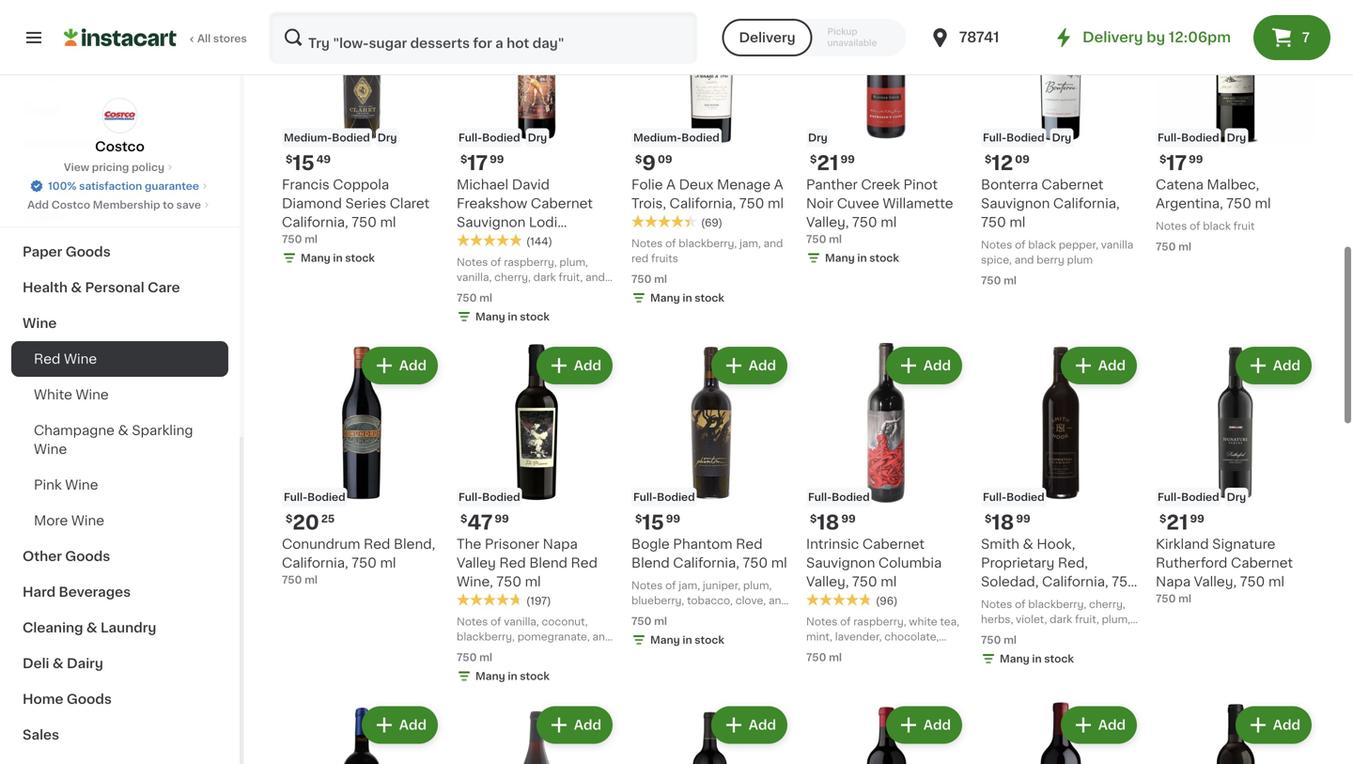Task type: locate. For each thing, give the bounding box(es) containing it.
750 inside the bonterra cabernet sauvignon california, 750 ml
[[981, 216, 1007, 229]]

champagne
[[34, 424, 115, 437]]

2 18 from the left
[[992, 513, 1015, 533]]

ml inside notes of raspberry, plum, vanilla, cherry, dark fruit, and oak 750 ml
[[480, 293, 493, 303]]

dairy
[[67, 657, 103, 670]]

cabernet up columbia
[[863, 538, 925, 551]]

1 vertical spatial raspberry,
[[854, 617, 907, 627]]

750 inside notes of raspberry, plum, vanilla, cherry, dark fruit, and oak 750 ml
[[457, 293, 477, 303]]

0 horizontal spatial costco
[[51, 200, 90, 210]]

full- up 20
[[284, 492, 307, 502]]

750 ml down notes of black fruit
[[1156, 242, 1192, 252]]

$ for intrinsic cabernet sauvignon columbia valley, 750 ml
[[810, 514, 817, 524]]

99 for smith & hook, proprietary red, soledad, california, 750 ml
[[1017, 514, 1031, 524]]

valley
[[457, 557, 496, 570]]

1 horizontal spatial fruit,
[[1075, 614, 1100, 625]]

cider
[[72, 174, 109, 187]]

full-bodied up $ 47 99
[[459, 492, 520, 502]]

1 full-bodied from the left
[[284, 492, 346, 502]]

of inside notes of raspberry, plum, vanilla, cherry, dark fruit, and oak 750 ml
[[491, 257, 502, 267]]

1 horizontal spatial lavender,
[[981, 644, 1028, 655]]

raspberry,
[[504, 257, 557, 267], [854, 617, 907, 627]]

baby link
[[11, 55, 228, 91]]

noir
[[807, 197, 834, 210]]

lavender, inside smith & hook, proprietary red, soledad, california, 750 ml notes of blackberry, cherry, herbs, violet, dark fruit, plum, bramble, almond, spices, lavender, and dried eucalyptus
[[981, 644, 1028, 655]]

0 horizontal spatial 18
[[817, 513, 840, 533]]

& for health
[[71, 281, 82, 294]]

1 vertical spatial black
[[1029, 240, 1057, 250]]

product group containing 20
[[282, 343, 442, 588]]

1 horizontal spatial delivery
[[1083, 31, 1144, 44]]

2 vertical spatial goods
[[67, 693, 112, 706]]

notes for notes of blackberry, jam, and red fruits
[[632, 238, 663, 249]]

& down beverages in the bottom of the page
[[86, 621, 97, 635]]

notes inside smith & hook, proprietary red, soledad, california, 750 ml notes of blackberry, cherry, herbs, violet, dark fruit, plum, bramble, almond, spices, lavender, and dried eucalyptus
[[981, 599, 1013, 610]]

$ inside $ 20 25
[[286, 514, 293, 524]]

of for notes of black fruit
[[1190, 221, 1201, 231]]

78741 button
[[929, 11, 1042, 64]]

$ for kirkland signature rutherford cabernet napa valley, 750 ml
[[1160, 514, 1167, 524]]

cabernet down the signature
[[1231, 557, 1294, 570]]

blackberry, inside "notes of vanilla, coconut, blackberry, pomegranate, and ripe raspberry 750 ml"
[[457, 632, 515, 642]]

care
[[148, 281, 180, 294]]

add costco membership to save
[[27, 200, 201, 210]]

& inside smith & hook, proprietary red, soledad, california, 750 ml notes of blackberry, cherry, herbs, violet, dark fruit, plum, bramble, almond, spices, lavender, and dried eucalyptus
[[1023, 538, 1034, 551]]

ml
[[768, 197, 784, 210], [1256, 197, 1272, 210], [380, 216, 396, 229], [881, 216, 897, 229], [1010, 216, 1026, 229], [305, 234, 318, 244], [829, 234, 842, 244], [555, 235, 571, 248], [1179, 242, 1192, 252], [654, 274, 667, 284], [1004, 275, 1017, 286], [480, 293, 493, 303], [380, 557, 396, 570], [772, 557, 788, 570], [305, 575, 318, 585], [525, 575, 541, 589], [881, 575, 897, 589], [1269, 575, 1285, 589], [1179, 594, 1192, 604], [981, 594, 998, 607], [654, 616, 667, 627], [1004, 635, 1017, 645], [480, 652, 493, 663], [829, 652, 842, 663]]

1 vertical spatial goods
[[65, 550, 110, 563]]

1 vertical spatial vanilla,
[[504, 617, 539, 627]]

17 for catena
[[1167, 153, 1188, 173]]

notes up red
[[632, 238, 663, 249]]

stock down "notes of vanilla, coconut, blackberry, pomegranate, and ripe raspberry 750 ml" on the left
[[520, 671, 550, 682]]

cabernet
[[1042, 178, 1104, 191], [531, 197, 593, 210], [863, 538, 925, 551], [1231, 557, 1294, 570]]

lavender, up fig
[[835, 632, 882, 642]]

of down the michael david freakshow cabernet sauvignon lodi california, 750 ml
[[491, 257, 502, 267]]

1 horizontal spatial jam,
[[740, 238, 761, 249]]

2 vertical spatial blackberry,
[[457, 632, 515, 642]]

1 $ 18 99 from the left
[[810, 513, 856, 533]]

1 horizontal spatial blackberry,
[[679, 238, 737, 249]]

$ 18 99 up 'smith'
[[985, 513, 1031, 533]]

and inside notes of jam, juniper, plum, blueberry, tobacco, clove, and spicy pepper 750 ml
[[769, 596, 788, 606]]

2 17 from the left
[[1167, 153, 1188, 173]]

$ 21 99 up panther
[[810, 153, 855, 173]]

bodied up $ 12 09
[[1007, 133, 1045, 143]]

full- up kirkland
[[1158, 492, 1182, 502]]

18 for intrinsic cabernet sauvignon columbia valley, 750 ml
[[817, 513, 840, 533]]

beverages
[[59, 586, 131, 599]]

0 horizontal spatial $ 18 99
[[810, 513, 856, 533]]

cherry, up "spices,"
[[1090, 599, 1126, 610]]

0 vertical spatial vanilla,
[[457, 272, 492, 283]]

valley, inside panther creek pinot noir cuvee willamette valley, 750 ml 750 ml
[[807, 216, 849, 229]]

plum, down mint,
[[807, 647, 835, 657]]

0 horizontal spatial cherry,
[[495, 272, 531, 283]]

$ up panther
[[810, 154, 817, 165]]

vanilla, inside "notes of vanilla, coconut, blackberry, pomegranate, and ripe raspberry 750 ml"
[[504, 617, 539, 627]]

1 vertical spatial lavender,
[[981, 644, 1028, 655]]

0 horizontal spatial $ 17 99
[[461, 153, 504, 173]]

$ up michael
[[461, 154, 468, 165]]

valley, down rutherford
[[1195, 575, 1237, 589]]

paper goods link
[[11, 234, 228, 270]]

$ 18 99 up intrinsic
[[810, 513, 856, 533]]

1 vertical spatial costco
[[51, 200, 90, 210]]

deli & dairy
[[23, 657, 103, 670]]

california, inside folie a deux menage a trois, california, 750 ml
[[670, 197, 736, 210]]

$ left the 25
[[286, 514, 293, 524]]

1 horizontal spatial 15
[[642, 513, 664, 533]]

750 ml down spice,
[[981, 275, 1017, 286]]

$ for smith & hook, proprietary red, soledad, california, 750 ml
[[985, 514, 992, 524]]

coppola
[[333, 178, 389, 191]]

plum, up clove,
[[744, 581, 772, 591]]

ml inside "notes of vanilla, coconut, blackberry, pomegranate, and ripe raspberry 750 ml"
[[480, 652, 493, 663]]

vanilla, down (197)
[[504, 617, 539, 627]]

of for notes of raspberry, white tea, mint, lavender, chocolate, plum, fig reduction, and licorice root
[[841, 617, 851, 627]]

all stores link
[[64, 11, 248, 64]]

0 horizontal spatial lavender,
[[835, 632, 882, 642]]

1 vertical spatial jam,
[[679, 581, 700, 591]]

0 vertical spatial raspberry,
[[504, 257, 557, 267]]

delivery inside button
[[739, 31, 796, 44]]

0 horizontal spatial jam,
[[679, 581, 700, 591]]

notes inside notes of raspberry, white tea, mint, lavender, chocolate, plum, fig reduction, and licorice root
[[807, 617, 838, 627]]

cabernet up lodi
[[531, 197, 593, 210]]

of inside notes of raspberry, white tea, mint, lavender, chocolate, plum, fig reduction, and licorice root
[[841, 617, 851, 627]]

intrinsic
[[807, 538, 860, 551]]

california, up pepper,
[[1054, 197, 1120, 210]]

1 $ 17 99 from the left
[[461, 153, 504, 173]]

smith
[[981, 538, 1020, 551]]

vanilla, up oak
[[457, 272, 492, 283]]

dark inside smith & hook, proprietary red, soledad, california, 750 ml notes of blackberry, cherry, herbs, violet, dark fruit, plum, bramble, almond, spices, lavender, and dried eucalyptus
[[1050, 614, 1073, 625]]

almond,
[[1030, 629, 1071, 640]]

1 horizontal spatial 18
[[992, 513, 1015, 533]]

0 horizontal spatial dark
[[534, 272, 556, 283]]

0 horizontal spatial blackberry,
[[457, 632, 515, 642]]

wine for more wine
[[71, 514, 104, 527]]

$ 21 99 for panther creek pinot noir cuvee willamette valley, 750 ml
[[810, 153, 855, 173]]

of inside notes of jam, juniper, plum, blueberry, tobacco, clove, and spicy pepper 750 ml
[[666, 581, 676, 591]]

$ 21 99 for kirkland signature rutherford cabernet napa valley, 750 ml
[[1160, 513, 1205, 533]]

delivery by 12:06pm
[[1083, 31, 1232, 44]]

1 horizontal spatial $ 17 99
[[1160, 153, 1204, 173]]

liquor link
[[11, 198, 228, 234]]

bodied up intrinsic
[[832, 492, 870, 502]]

99 for catena malbec, argentina, 750 ml
[[1189, 154, 1204, 165]]

notes for notes of raspberry, white tea, mint, lavender, chocolate, plum, fig reduction, and licorice root
[[807, 617, 838, 627]]

notes up the herbs,
[[981, 599, 1013, 610]]

trois,
[[632, 197, 667, 210]]

vanilla,
[[457, 272, 492, 283], [504, 617, 539, 627]]

2 vertical spatial sauvignon
[[807, 557, 876, 570]]

cabernet up pepper,
[[1042, 178, 1104, 191]]

1 18 from the left
[[817, 513, 840, 533]]

0 horizontal spatial $ 21 99
[[810, 153, 855, 173]]

0 horizontal spatial blend
[[530, 557, 568, 570]]

raspberry, for lavender,
[[854, 617, 907, 627]]

white
[[909, 617, 938, 627]]

cabernet inside the kirkland signature rutherford cabernet napa valley, 750 ml 750 ml
[[1231, 557, 1294, 570]]

bodied up michael
[[482, 133, 520, 143]]

california, down phantom on the bottom
[[673, 557, 740, 570]]

and inside notes of raspberry, plum, vanilla, cherry, dark fruit, and oak 750 ml
[[586, 272, 605, 283]]

product group containing 12
[[981, 0, 1141, 288]]

of inside notes of black pepper, vanilla spice, and berry plum
[[1015, 240, 1026, 250]]

of up fig
[[841, 617, 851, 627]]

0 horizontal spatial black
[[1029, 240, 1057, 250]]

notes up oak
[[457, 257, 488, 267]]

save
[[176, 200, 201, 210]]

09 inside '$ 9 09'
[[658, 154, 673, 165]]

1 vertical spatial 15
[[642, 513, 664, 533]]

& up proprietary
[[1023, 538, 1034, 551]]

delivery for delivery
[[739, 31, 796, 44]]

product group containing 9
[[632, 0, 792, 309]]

sauvignon for 12
[[981, 197, 1050, 210]]

1 horizontal spatial raspberry,
[[854, 617, 907, 627]]

raspberry, down '(96)'
[[854, 617, 907, 627]]

0 horizontal spatial 09
[[658, 154, 673, 165]]

and inside notes of blackberry, jam, and red fruits
[[764, 238, 783, 249]]

california, down red,
[[1043, 575, 1109, 589]]

0 vertical spatial blackberry,
[[679, 238, 737, 249]]

1 horizontal spatial $ 21 99
[[1160, 513, 1205, 533]]

sauvignon inside the michael david freakshow cabernet sauvignon lodi california, 750 ml
[[457, 216, 526, 229]]

notes inside notes of raspberry, plum, vanilla, cherry, dark fruit, and oak 750 ml
[[457, 257, 488, 267]]

white wine link
[[11, 377, 228, 413]]

2 full-bodied from the left
[[459, 492, 520, 502]]

california, inside smith & hook, proprietary red, soledad, california, 750 ml notes of blackberry, cherry, herbs, violet, dark fruit, plum, bramble, almond, spices, lavender, and dried eucalyptus
[[1043, 575, 1109, 589]]

california, inside the michael david freakshow cabernet sauvignon lodi california, 750 ml
[[457, 235, 523, 248]]

lavender, down bramble,
[[981, 644, 1028, 655]]

99 inside $ 47 99
[[495, 514, 509, 524]]

$ for conundrum red blend, california, 750 ml
[[286, 514, 293, 524]]

goods for paper goods
[[66, 245, 111, 259]]

fruit
[[1234, 221, 1255, 231]]

delivery for delivery by 12:06pm
[[1083, 31, 1144, 44]]

dry for michael david freakshow cabernet sauvignon lodi california, 750 ml
[[528, 133, 547, 143]]

0 vertical spatial jam,
[[740, 238, 761, 249]]

sauvignon inside intrinsic cabernet sauvignon columbia valley, 750 ml
[[807, 557, 876, 570]]

dry for bonterra cabernet sauvignon california, 750 ml
[[1053, 133, 1072, 143]]

oak
[[457, 287, 475, 298]]

black
[[1204, 221, 1231, 231], [1029, 240, 1057, 250]]

wine for red wine
[[64, 353, 97, 366]]

raspberry, for dark
[[504, 257, 557, 267]]

white
[[34, 388, 72, 401]]

electronics link
[[11, 127, 228, 163]]

of for notes of vanilla, coconut, blackberry, pomegranate, and ripe raspberry 750 ml
[[491, 617, 502, 627]]

750 ml for 18
[[981, 635, 1017, 645]]

of inside "notes of vanilla, coconut, blackberry, pomegranate, and ripe raspberry 750 ml"
[[491, 617, 502, 627]]

full-bodied up the 25
[[284, 492, 346, 502]]

3 full-bodied from the left
[[634, 492, 695, 502]]

$ inside $ 47 99
[[461, 514, 468, 524]]

& right health
[[71, 281, 82, 294]]

& for deli
[[53, 657, 64, 670]]

notes
[[1156, 221, 1188, 231], [632, 238, 663, 249], [981, 240, 1013, 250], [457, 257, 488, 267], [632, 581, 663, 591], [981, 599, 1013, 610], [457, 617, 488, 627], [807, 617, 838, 627]]

1 horizontal spatial medium-
[[634, 133, 682, 143]]

michael david freakshow cabernet sauvignon lodi california, 750 ml
[[457, 178, 593, 248]]

1 vertical spatial napa
[[1156, 575, 1191, 589]]

cherry, inside notes of raspberry, plum, vanilla, cherry, dark fruit, and oak 750 ml
[[495, 272, 531, 283]]

99 up panther
[[841, 154, 855, 165]]

0 vertical spatial sauvignon
[[981, 197, 1050, 210]]

tea,
[[940, 617, 960, 627]]

$ up the
[[461, 514, 468, 524]]

medium- up the $ 15 49
[[284, 133, 332, 143]]

argentina,
[[1156, 197, 1224, 210]]

0 vertical spatial dark
[[534, 272, 556, 283]]

california, down conundrum at the left bottom of page
[[282, 557, 348, 570]]

and inside smith & hook, proprietary red, soledad, california, 750 ml notes of blackberry, cherry, herbs, violet, dark fruit, plum, bramble, almond, spices, lavender, and dried eucalyptus
[[1031, 644, 1050, 655]]

california,
[[670, 197, 736, 210], [1054, 197, 1120, 210], [282, 216, 348, 229], [457, 235, 523, 248], [282, 557, 348, 570], [673, 557, 740, 570], [1043, 575, 1109, 589]]

stock
[[345, 253, 375, 263], [870, 253, 900, 263], [695, 293, 725, 303], [520, 312, 550, 322], [695, 635, 725, 645], [1045, 654, 1074, 664], [520, 671, 550, 682]]

add button
[[364, 349, 436, 383], [538, 349, 611, 383], [713, 349, 786, 383], [888, 349, 961, 383], [1063, 349, 1136, 383], [1238, 349, 1311, 383], [364, 708, 436, 742], [538, 708, 611, 742], [713, 708, 786, 742], [888, 708, 961, 742], [1063, 708, 1136, 742], [1238, 708, 1311, 742]]

in
[[333, 253, 343, 263], [858, 253, 867, 263], [683, 293, 692, 303], [508, 312, 518, 322], [683, 635, 692, 645], [1033, 654, 1042, 664], [508, 671, 518, 682]]

0 vertical spatial napa
[[543, 538, 578, 551]]

1 horizontal spatial costco
[[95, 140, 145, 153]]

deux
[[679, 178, 714, 191]]

wine right white
[[76, 388, 109, 401]]

goods up health & personal care
[[66, 245, 111, 259]]

red wine
[[34, 353, 97, 366]]

0 horizontal spatial raspberry,
[[504, 257, 557, 267]]

$ for francis coppola diamond series claret california, 750 ml
[[286, 154, 293, 165]]

0 vertical spatial goods
[[66, 245, 111, 259]]

2 a from the left
[[774, 178, 784, 191]]

bogle phantom red blend california, 750 ml
[[632, 538, 788, 570]]

blackberry, inside smith & hook, proprietary red, soledad, california, 750 ml notes of blackberry, cherry, herbs, violet, dark fruit, plum, bramble, almond, spices, lavender, and dried eucalyptus
[[1029, 599, 1087, 610]]

& down white wine link
[[118, 424, 129, 437]]

ml inside 'the prisoner napa valley red blend red wine, 750 ml'
[[525, 575, 541, 589]]

21 for kirkland signature rutherford cabernet napa valley, 750 ml
[[1167, 513, 1189, 533]]

&
[[58, 174, 69, 187], [71, 281, 82, 294], [118, 424, 129, 437], [1023, 538, 1034, 551], [86, 621, 97, 635], [53, 657, 64, 670]]

in down the pepper
[[683, 635, 692, 645]]

0 vertical spatial costco
[[95, 140, 145, 153]]

of inside notes of blackberry, jam, and red fruits
[[666, 238, 676, 249]]

99 for michael david freakshow cabernet sauvignon lodi california, 750 ml
[[490, 154, 504, 165]]

$ 18 99
[[810, 513, 856, 533], [985, 513, 1031, 533]]

& inside champagne & sparkling wine
[[118, 424, 129, 437]]

notes inside notes of blackberry, jam, and red fruits
[[632, 238, 663, 249]]

fruit, inside smith & hook, proprietary red, soledad, california, 750 ml notes of blackberry, cherry, herbs, violet, dark fruit, plum, bramble, almond, spices, lavender, and dried eucalyptus
[[1075, 614, 1100, 625]]

dry up coppola
[[378, 133, 397, 143]]

0 horizontal spatial 15
[[293, 153, 315, 173]]

of for notes of blackberry, jam, and red fruits
[[666, 238, 676, 249]]

0 horizontal spatial vanilla,
[[457, 272, 492, 283]]

blackberry, down (69)
[[679, 238, 737, 249]]

15
[[293, 153, 315, 173], [642, 513, 664, 533]]

black inside notes of black pepper, vanilla spice, and berry plum
[[1029, 240, 1057, 250]]

hard
[[23, 586, 56, 599]]

bodied up $ 15 99
[[657, 492, 695, 502]]

of down the bonterra cabernet sauvignon california, 750 ml
[[1015, 240, 1026, 250]]

wine down health
[[23, 317, 57, 330]]

view pricing policy
[[64, 162, 165, 173]]

raspberry, inside notes of raspberry, plum, vanilla, cherry, dark fruit, and oak 750 ml
[[504, 257, 557, 267]]

notes inside notes of jam, juniper, plum, blueberry, tobacco, clove, and spicy pepper 750 ml
[[632, 581, 663, 591]]

21 for panther creek pinot noir cuvee willamette valley, 750 ml
[[817, 153, 839, 173]]

personal
[[85, 281, 144, 294]]

ml inside the bonterra cabernet sauvignon california, 750 ml
[[1010, 216, 1026, 229]]

1 horizontal spatial vanilla,
[[504, 617, 539, 627]]

ml inside bogle phantom red blend california, 750 ml
[[772, 557, 788, 570]]

99 right 47
[[495, 514, 509, 524]]

18
[[817, 513, 840, 533], [992, 513, 1015, 533]]

750 inside intrinsic cabernet sauvignon columbia valley, 750 ml
[[853, 575, 878, 589]]

ml inside catena malbec, argentina, 750 ml
[[1256, 197, 1272, 210]]

$ up "bonterra"
[[985, 154, 992, 165]]

750 ml down mint,
[[807, 652, 842, 663]]

full-bodied dry for catena
[[1158, 133, 1247, 143]]

1 vertical spatial sauvignon
[[457, 216, 526, 229]]

0 vertical spatial 21
[[817, 153, 839, 173]]

in down almond,
[[1033, 654, 1042, 664]]

09 inside $ 12 09
[[1016, 154, 1030, 165]]

99 up bogle
[[666, 514, 681, 524]]

goods up beverages in the bottom of the page
[[65, 550, 110, 563]]

1 horizontal spatial 21
[[1167, 513, 1189, 533]]

fig
[[838, 647, 851, 657]]

1 horizontal spatial napa
[[1156, 575, 1191, 589]]

many down the pepper
[[651, 635, 680, 645]]

of up fruits
[[666, 238, 676, 249]]

full-bodied for bogle phantom red blend california, 750 ml
[[634, 492, 695, 502]]

2 horizontal spatial sauvignon
[[981, 197, 1050, 210]]

black for 12
[[1029, 240, 1057, 250]]

0 vertical spatial $ 21 99
[[810, 153, 855, 173]]

& for beer
[[58, 174, 69, 187]]

$ up folie
[[636, 154, 642, 165]]

$ up bogle
[[636, 514, 642, 524]]

cleaning
[[23, 621, 83, 635]]

plum, inside notes of raspberry, plum, vanilla, cherry, dark fruit, and oak 750 ml
[[560, 257, 588, 267]]

$ inside '$ 9 09'
[[636, 154, 642, 165]]

2 horizontal spatial blackberry,
[[1029, 599, 1087, 610]]

wine right the pink
[[65, 479, 98, 492]]

california, down deux
[[670, 197, 736, 210]]

1 horizontal spatial blend
[[632, 557, 670, 570]]

Search field
[[271, 13, 696, 62]]

goods down dairy
[[67, 693, 112, 706]]

sauvignon for 18
[[807, 557, 876, 570]]

1 medium- from the left
[[284, 133, 332, 143]]

$ inside $ 15 99
[[636, 514, 642, 524]]

0 vertical spatial cherry,
[[495, 272, 531, 283]]

2 medium- from the left
[[634, 133, 682, 143]]

cherry, inside smith & hook, proprietary red, soledad, california, 750 ml notes of blackberry, cherry, herbs, violet, dark fruit, plum, bramble, almond, spices, lavender, and dried eucalyptus
[[1090, 599, 1126, 610]]

california, inside conundrum red blend, california, 750 ml 750 ml
[[282, 557, 348, 570]]

99 inside $ 15 99
[[666, 514, 681, 524]]

09 for 12
[[1016, 154, 1030, 165]]

1 horizontal spatial sauvignon
[[807, 557, 876, 570]]

blueberry,
[[632, 596, 685, 606]]

0 horizontal spatial 21
[[817, 153, 839, 173]]

1 vertical spatial $ 21 99
[[1160, 513, 1205, 533]]

cherry,
[[495, 272, 531, 283], [1090, 599, 1126, 610]]

1 horizontal spatial $ 18 99
[[985, 513, 1031, 533]]

medium- up '$ 9 09' at top
[[634, 133, 682, 143]]

floral link
[[11, 91, 228, 127]]

0 horizontal spatial sauvignon
[[457, 216, 526, 229]]

& inside 'link'
[[71, 281, 82, 294]]

mint,
[[807, 632, 833, 642]]

1 blend from the left
[[530, 557, 568, 570]]

product group
[[282, 0, 442, 269], [457, 0, 617, 328], [632, 0, 792, 309], [807, 0, 966, 269], [981, 0, 1141, 288], [1156, 0, 1316, 254], [282, 343, 442, 588], [457, 343, 617, 688], [632, 343, 792, 651], [807, 343, 966, 672], [981, 343, 1141, 670], [1156, 343, 1316, 606], [282, 703, 442, 764], [457, 703, 617, 764], [632, 703, 792, 764], [807, 703, 966, 764], [981, 703, 1141, 764], [1156, 703, 1316, 764]]

0 vertical spatial 15
[[293, 153, 315, 173]]

99 up kirkland
[[1191, 514, 1205, 524]]

and inside "notes of vanilla, coconut, blackberry, pomegranate, and ripe raspberry 750 ml"
[[593, 632, 612, 642]]

plum, inside smith & hook, proprietary red, soledad, california, 750 ml notes of blackberry, cherry, herbs, violet, dark fruit, plum, bramble, almond, spices, lavender, and dried eucalyptus
[[1102, 614, 1131, 625]]

home
[[23, 693, 63, 706]]

$ inside $ 12 09
[[985, 154, 992, 165]]

black left fruit
[[1204, 221, 1231, 231]]

sauvignon inside the bonterra cabernet sauvignon california, 750 ml
[[981, 197, 1050, 210]]

1 horizontal spatial black
[[1204, 221, 1231, 231]]

(96)
[[876, 596, 898, 606]]

2 $ 17 99 from the left
[[1160, 153, 1204, 173]]

full- up catena
[[1158, 133, 1182, 143]]

delivery by 12:06pm link
[[1053, 26, 1232, 49]]

09 for 9
[[658, 154, 673, 165]]

15 for $ 15 99
[[642, 513, 664, 533]]

0 vertical spatial fruit,
[[559, 272, 583, 283]]

1 horizontal spatial dark
[[1050, 614, 1073, 625]]

full-bodied for smith & hook, proprietary red, soledad, california, 750 ml
[[983, 492, 1045, 502]]

health & personal care
[[23, 281, 180, 294]]

black for 17
[[1204, 221, 1231, 231]]

raspberry, inside notes of raspberry, white tea, mint, lavender, chocolate, plum, fig reduction, and licorice root
[[854, 617, 907, 627]]

78741
[[960, 31, 1000, 44]]

full-bodied up intrinsic
[[808, 492, 870, 502]]

many in stock
[[301, 253, 375, 263], [825, 253, 900, 263], [651, 293, 725, 303], [476, 312, 550, 322], [651, 635, 725, 645], [1000, 654, 1074, 664], [476, 671, 550, 682]]

0 horizontal spatial a
[[667, 178, 676, 191]]

1 vertical spatial blackberry,
[[1029, 599, 1087, 610]]

21 up kirkland
[[1167, 513, 1189, 533]]

5 full-bodied from the left
[[983, 492, 1045, 502]]

notes for notes of black pepper, vanilla spice, and berry plum
[[981, 240, 1013, 250]]

0 horizontal spatial napa
[[543, 538, 578, 551]]

california, inside 'francis coppola diamond series claret california, 750 ml 750 ml'
[[282, 216, 348, 229]]

1 horizontal spatial cherry,
[[1090, 599, 1126, 610]]

francis coppola diamond series claret california, 750 ml 750 ml
[[282, 178, 430, 244]]

None search field
[[269, 11, 698, 64]]

of up raspberry
[[491, 617, 502, 627]]

2 09 from the left
[[1016, 154, 1030, 165]]

lavender,
[[835, 632, 882, 642], [981, 644, 1028, 655]]

all stores
[[197, 33, 247, 44]]

costco down 100%
[[51, 200, 90, 210]]

dry up malbec,
[[1227, 133, 1247, 143]]

of up violet,
[[1015, 599, 1026, 610]]

0 horizontal spatial medium-
[[284, 133, 332, 143]]

dry up the bonterra cabernet sauvignon california, 750 ml
[[1053, 133, 1072, 143]]

napa
[[543, 538, 578, 551], [1156, 575, 1191, 589]]

california, inside bogle phantom red blend california, 750 ml
[[673, 557, 740, 570]]

notes up ripe
[[457, 617, 488, 627]]

0 horizontal spatial delivery
[[739, 31, 796, 44]]

herbs,
[[981, 614, 1014, 625]]

0 horizontal spatial 17
[[468, 153, 488, 173]]

dark inside notes of raspberry, plum, vanilla, cherry, dark fruit, and oak 750 ml
[[534, 272, 556, 283]]

1 vertical spatial dark
[[1050, 614, 1073, 625]]

1 09 from the left
[[658, 154, 673, 165]]

2 $ 18 99 from the left
[[985, 513, 1031, 533]]

1 vertical spatial cherry,
[[1090, 599, 1126, 610]]

notes inside "notes of vanilla, coconut, blackberry, pomegranate, and ripe raspberry 750 ml"
[[457, 617, 488, 627]]

1 horizontal spatial 09
[[1016, 154, 1030, 165]]

1 vertical spatial 21
[[1167, 513, 1189, 533]]

blend
[[530, 557, 568, 570], [632, 557, 670, 570]]

cabernet inside intrinsic cabernet sauvignon columbia valley, 750 ml
[[863, 538, 925, 551]]

cherry, down (144)
[[495, 272, 531, 283]]

bodied up kirkland
[[1182, 492, 1220, 502]]

valley, down intrinsic
[[807, 575, 849, 589]]

2 blend from the left
[[632, 557, 670, 570]]

pink wine
[[34, 479, 98, 492]]

1 vertical spatial fruit,
[[1075, 614, 1100, 625]]

bramble,
[[981, 629, 1027, 640]]

17 for michael
[[468, 153, 488, 173]]

membership
[[93, 200, 160, 210]]

add
[[27, 200, 49, 210], [399, 359, 427, 372], [574, 359, 602, 372], [749, 359, 777, 372], [924, 359, 951, 372], [1099, 359, 1126, 372], [1274, 359, 1301, 372], [399, 719, 427, 732], [574, 719, 602, 732], [749, 719, 777, 732], [924, 719, 951, 732], [1099, 719, 1126, 732], [1274, 719, 1301, 732]]

(69)
[[701, 218, 723, 228]]

liquor
[[23, 210, 66, 223]]

fruit,
[[559, 272, 583, 283], [1075, 614, 1100, 625]]

1 horizontal spatial a
[[774, 178, 784, 191]]

0 vertical spatial lavender,
[[835, 632, 882, 642]]

full-bodied dry up $ 12 09
[[983, 133, 1072, 143]]

0 vertical spatial black
[[1204, 221, 1231, 231]]

red
[[632, 253, 649, 264]]

full-bodied for the prisoner napa valley red blend red wine, 750 ml
[[459, 492, 520, 502]]

750 inside the michael david freakshow cabernet sauvignon lodi california, 750 ml
[[527, 235, 552, 248]]

bonterra cabernet sauvignon california, 750 ml
[[981, 178, 1120, 229]]

notes up spice,
[[981, 240, 1013, 250]]

$ 9 09
[[636, 153, 673, 173]]

18 up 'smith'
[[992, 513, 1015, 533]]

$ 21 99 up kirkland
[[1160, 513, 1205, 533]]

$ 20 25
[[286, 513, 335, 533]]

costco up view pricing policy link
[[95, 140, 145, 153]]

& inside 'link'
[[58, 174, 69, 187]]

napa inside the kirkland signature rutherford cabernet napa valley, 750 ml 750 ml
[[1156, 575, 1191, 589]]

0 horizontal spatial fruit,
[[559, 272, 583, 283]]

more wine link
[[11, 503, 228, 539]]

1 horizontal spatial 17
[[1167, 153, 1188, 173]]

$ 18 99 for intrinsic cabernet sauvignon columbia valley, 750 ml
[[810, 513, 856, 533]]

full- up 12
[[983, 133, 1007, 143]]

750 ml for 17
[[1156, 242, 1192, 252]]

4 full-bodied from the left
[[808, 492, 870, 502]]

instacart logo image
[[64, 26, 177, 49]]

deli & dairy link
[[11, 646, 228, 682]]

and inside notes of raspberry, white tea, mint, lavender, chocolate, plum, fig reduction, and licorice root
[[909, 647, 929, 657]]

1 17 from the left
[[468, 153, 488, 173]]

stock down 'francis coppola diamond series claret california, 750 ml 750 ml'
[[345, 253, 375, 263]]



Task type: vqa. For each thing, say whether or not it's contained in the screenshot.
'$ 47 99'
yes



Task type: describe. For each thing, give the bounding box(es) containing it.
full-bodied dry for bonterra
[[983, 133, 1072, 143]]

bodied up the 25
[[307, 492, 346, 502]]

conundrum
[[282, 538, 360, 551]]

sparkling
[[132, 424, 193, 437]]

red down prisoner
[[500, 557, 526, 570]]

service type group
[[722, 19, 907, 56]]

750 inside smith & hook, proprietary red, soledad, california, 750 ml notes of blackberry, cherry, herbs, violet, dark fruit, plum, bramble, almond, spices, lavender, and dried eucalyptus
[[1112, 575, 1137, 589]]

notes of raspberry, plum, vanilla, cherry, dark fruit, and oak 750 ml
[[457, 257, 605, 303]]

dry for francis coppola diamond series claret california, 750 ml
[[378, 133, 397, 143]]

$ for bonterra cabernet sauvignon california, 750 ml
[[985, 154, 992, 165]]

full-bodied dry up kirkland
[[1158, 492, 1247, 502]]

in down notes of blackberry, jam, and red fruits at the top of page
[[683, 293, 692, 303]]

jam, inside notes of blackberry, jam, and red fruits
[[740, 238, 761, 249]]

full- up 47
[[459, 492, 482, 502]]

1 a from the left
[[667, 178, 676, 191]]

$ for catena malbec, argentina, 750 ml
[[1160, 154, 1167, 165]]

wine inside champagne & sparkling wine
[[34, 443, 67, 456]]

kirkland signature rutherford cabernet napa valley, 750 ml 750 ml
[[1156, 538, 1294, 604]]

goods for home goods
[[67, 693, 112, 706]]

ml inside notes of jam, juniper, plum, blueberry, tobacco, clove, and spicy pepper 750 ml
[[654, 616, 667, 627]]

stock down notes of jam, juniper, plum, blueberry, tobacco, clove, and spicy pepper 750 ml
[[695, 635, 725, 645]]

licorice
[[807, 662, 845, 672]]

$ 18 99 for smith & hook, proprietary red, soledad, california, 750 ml
[[985, 513, 1031, 533]]

spice,
[[981, 255, 1012, 265]]

bodied up catena
[[1182, 133, 1220, 143]]

750 ml down red
[[632, 274, 667, 284]]

notes of raspberry, white tea, mint, lavender, chocolate, plum, fig reduction, and licorice root
[[807, 617, 960, 672]]

99 for bogle phantom red blend california, 750 ml
[[666, 514, 681, 524]]

99 for intrinsic cabernet sauvignon columbia valley, 750 ml
[[842, 514, 856, 524]]

red inside conundrum red blend, california, 750 ml 750 ml
[[364, 538, 390, 551]]

$ 17 99 for catena
[[1160, 153, 1204, 173]]

$ 17 99 for michael
[[461, 153, 504, 173]]

medium- for medium-bodied
[[634, 133, 682, 143]]

many down cuvee
[[825, 253, 855, 263]]

other goods
[[23, 550, 110, 563]]

of inside smith & hook, proprietary red, soledad, california, 750 ml notes of blackberry, cherry, herbs, violet, dark fruit, plum, bramble, almond, spices, lavender, and dried eucalyptus
[[1015, 599, 1026, 610]]

15 for $ 15 49
[[293, 153, 315, 173]]

champagne & sparkling wine
[[34, 424, 193, 456]]

plum, inside notes of jam, juniper, plum, blueberry, tobacco, clove, and spicy pepper 750 ml
[[744, 581, 772, 591]]

full-bodied dry for michael
[[459, 133, 547, 143]]

catena malbec, argentina, 750 ml
[[1156, 178, 1272, 210]]

in down notes of raspberry, plum, vanilla, cherry, dark fruit, and oak 750 ml
[[508, 312, 518, 322]]

9
[[642, 153, 656, 173]]

$ 15 99
[[636, 513, 681, 533]]

home goods
[[23, 693, 112, 706]]

hard beverages
[[23, 586, 131, 599]]

claret
[[390, 197, 430, 210]]

series
[[345, 197, 387, 210]]

phantom
[[673, 538, 733, 551]]

20
[[293, 513, 319, 533]]

proprietary
[[981, 557, 1055, 570]]

bodied up coppola
[[332, 133, 370, 143]]

other goods link
[[11, 539, 228, 574]]

chocolate,
[[885, 632, 940, 642]]

and inside notes of black pepper, vanilla spice, and berry plum
[[1015, 255, 1035, 265]]

pinot
[[904, 178, 938, 191]]

many in stock down almond,
[[1000, 654, 1074, 664]]

view
[[64, 162, 89, 173]]

blend inside 'the prisoner napa valley red blend red wine, 750 ml'
[[530, 557, 568, 570]]

cuvee
[[837, 197, 880, 210]]

valley, inside the kirkland signature rutherford cabernet napa valley, 750 ml 750 ml
[[1195, 575, 1237, 589]]

750 inside notes of jam, juniper, plum, blueberry, tobacco, clove, and spicy pepper 750 ml
[[632, 616, 652, 627]]

vanilla, inside notes of raspberry, plum, vanilla, cherry, dark fruit, and oak 750 ml
[[457, 272, 492, 283]]

david
[[512, 178, 550, 191]]

dry for catena malbec, argentina, 750 ml
[[1227, 133, 1247, 143]]

$ for folie a deux menage a trois, california, 750 ml
[[636, 154, 642, 165]]

blend,
[[394, 538, 436, 551]]

750 inside "notes of vanilla, coconut, blackberry, pomegranate, and ripe raspberry 750 ml"
[[457, 652, 477, 663]]

many in stock down fruits
[[651, 293, 725, 303]]

dried
[[1053, 644, 1080, 655]]

beer & cider
[[23, 174, 109, 187]]

stock down notes of raspberry, plum, vanilla, cherry, dark fruit, and oak 750 ml
[[520, 312, 550, 322]]

full-bodied for intrinsic cabernet sauvignon columbia valley, 750 ml
[[808, 492, 870, 502]]

in down 'francis coppola diamond series claret california, 750 ml 750 ml'
[[333, 253, 343, 263]]

of for notes of raspberry, plum, vanilla, cherry, dark fruit, and oak 750 ml
[[491, 257, 502, 267]]

25
[[321, 514, 335, 524]]

many in stock down the pepper
[[651, 635, 725, 645]]

notes of jam, juniper, plum, blueberry, tobacco, clove, and spicy pepper 750 ml
[[632, 581, 788, 627]]

pink
[[34, 479, 62, 492]]

to
[[163, 200, 174, 210]]

100% satisfaction guarantee button
[[29, 175, 210, 194]]

100% satisfaction guarantee
[[48, 181, 199, 191]]

cabernet inside the michael david freakshow cabernet sauvignon lodi california, 750 ml
[[531, 197, 593, 210]]

catena
[[1156, 178, 1204, 191]]

laundry
[[101, 621, 156, 635]]

notes for notes of raspberry, plum, vanilla, cherry, dark fruit, and oak 750 ml
[[457, 257, 488, 267]]

menage
[[717, 178, 771, 191]]

medium- for medium-bodied dry
[[284, 133, 332, 143]]

violet,
[[1016, 614, 1048, 625]]

100%
[[48, 181, 77, 191]]

$ for bogle phantom red blend california, 750 ml
[[636, 514, 642, 524]]

sales
[[23, 729, 59, 742]]

signature
[[1213, 538, 1276, 551]]

ml inside smith & hook, proprietary red, soledad, california, 750 ml notes of blackberry, cherry, herbs, violet, dark fruit, plum, bramble, almond, spices, lavender, and dried eucalyptus
[[981, 594, 998, 607]]

napa inside 'the prisoner napa valley red blend red wine, 750 ml'
[[543, 538, 578, 551]]

berry
[[1037, 255, 1065, 265]]

750 inside folie a deux menage a trois, california, 750 ml
[[740, 197, 765, 210]]

many in stock down panther creek pinot noir cuvee willamette valley, 750 ml 750 ml
[[825, 253, 900, 263]]

ripe
[[457, 647, 477, 657]]

$ 12 09
[[985, 153, 1030, 173]]

fruit, inside notes of raspberry, plum, vanilla, cherry, dark fruit, and oak 750 ml
[[559, 272, 583, 283]]

notes of black pepper, vanilla spice, and berry plum
[[981, 240, 1134, 265]]

ml inside intrinsic cabernet sauvignon columbia valley, 750 ml
[[881, 575, 897, 589]]

18 for smith & hook, proprietary red, soledad, california, 750 ml
[[992, 513, 1015, 533]]

red inside bogle phantom red blend california, 750 ml
[[736, 538, 763, 551]]

lavender, inside notes of raspberry, white tea, mint, lavender, chocolate, plum, fig reduction, and licorice root
[[835, 632, 882, 642]]

full- up intrinsic
[[808, 492, 832, 502]]

99 for kirkland signature rutherford cabernet napa valley, 750 ml
[[1191, 514, 1205, 524]]

12:06pm
[[1169, 31, 1232, 44]]

sales link
[[11, 717, 228, 753]]

7 button
[[1254, 15, 1331, 60]]

dry up panther
[[808, 133, 828, 143]]

jam, inside notes of jam, juniper, plum, blueberry, tobacco, clove, and spicy pepper 750 ml
[[679, 581, 700, 591]]

in down panther creek pinot noir cuvee willamette valley, 750 ml 750 ml
[[858, 253, 867, 263]]

costco logo image
[[102, 98, 138, 133]]

beer & cider link
[[11, 163, 228, 198]]

of for notes of black pepper, vanilla spice, and berry plum
[[1015, 240, 1026, 250]]

in down raspberry
[[508, 671, 518, 682]]

750 inside catena malbec, argentina, 750 ml
[[1227, 197, 1252, 210]]

creek
[[861, 178, 901, 191]]

dry for kirkland signature rutherford cabernet napa valley, 750 ml
[[1227, 492, 1247, 502]]

full- up $ 15 99
[[634, 492, 657, 502]]

cabernet inside the bonterra cabernet sauvignon california, 750 ml
[[1042, 178, 1104, 191]]

many down raspberry
[[476, 671, 505, 682]]

goods for other goods
[[65, 550, 110, 563]]

valley, inside intrinsic cabernet sauvignon columbia valley, 750 ml
[[807, 575, 849, 589]]

many in stock down raspberry
[[476, 671, 550, 682]]

lodi
[[529, 216, 558, 229]]

750 inside 'the prisoner napa valley red blend red wine, 750 ml'
[[497, 575, 522, 589]]

many in stock down notes of raspberry, plum, vanilla, cherry, dark fruit, and oak 750 ml
[[476, 312, 550, 322]]

$ for michael david freakshow cabernet sauvignon lodi california, 750 ml
[[461, 154, 468, 165]]

diamond
[[282, 197, 342, 210]]

12
[[992, 153, 1014, 173]]

full- up michael
[[459, 133, 482, 143]]

$ for the prisoner napa valley red blend red wine, 750 ml
[[461, 514, 468, 524]]

francis
[[282, 178, 330, 191]]

california, inside the bonterra cabernet sauvignon california, 750 ml
[[1054, 197, 1120, 210]]

blackberry, inside notes of blackberry, jam, and red fruits
[[679, 238, 737, 249]]

stock down notes of blackberry, jam, and red fruits at the top of page
[[695, 293, 725, 303]]

47
[[468, 513, 493, 533]]

of for notes of jam, juniper, plum, blueberry, tobacco, clove, and spicy pepper 750 ml
[[666, 581, 676, 591]]

notes for notes of black fruit
[[1156, 221, 1188, 231]]

ml inside the michael david freakshow cabernet sauvignon lodi california, 750 ml
[[555, 235, 571, 248]]

750 ml for 12
[[981, 275, 1017, 286]]

rutherford
[[1156, 557, 1228, 570]]

willamette
[[883, 197, 954, 210]]

folie a deux menage a trois, california, 750 ml
[[632, 178, 784, 210]]

99 for panther creek pinot noir cuvee willamette valley, 750 ml
[[841, 154, 855, 165]]

spices,
[[1074, 629, 1110, 640]]

baby
[[23, 67, 58, 80]]

notes of blackberry, jam, and red fruits
[[632, 238, 783, 264]]

notes for notes of jam, juniper, plum, blueberry, tobacco, clove, and spicy pepper 750 ml
[[632, 581, 663, 591]]

plum, inside notes of raspberry, white tea, mint, lavender, chocolate, plum, fig reduction, and licorice root
[[807, 647, 835, 657]]

bodied up 'smith'
[[1007, 492, 1045, 502]]

red up white
[[34, 353, 61, 366]]

many down diamond
[[301, 253, 331, 263]]

& for champagne
[[118, 424, 129, 437]]

(144)
[[526, 236, 553, 247]]

notes for notes of vanilla, coconut, blackberry, pomegranate, and ripe raspberry 750 ml
[[457, 617, 488, 627]]

many down bramble,
[[1000, 654, 1030, 664]]

$ 15 49
[[286, 153, 331, 173]]

stock down panther creek pinot noir cuvee willamette valley, 750 ml 750 ml
[[870, 253, 900, 263]]

red up the coconut,
[[571, 557, 598, 570]]

medium-bodied dry
[[284, 133, 397, 143]]

policy
[[132, 162, 165, 173]]

spicy
[[632, 611, 660, 621]]

soledad,
[[981, 575, 1039, 589]]

pink wine link
[[11, 467, 228, 503]]

pricing
[[92, 162, 129, 173]]

red wine link
[[11, 341, 228, 377]]

wine for pink wine
[[65, 479, 98, 492]]

many down fruits
[[651, 293, 680, 303]]

750 inside bogle phantom red blend california, 750 ml
[[743, 557, 768, 570]]

all
[[197, 33, 211, 44]]

pepper
[[663, 611, 700, 621]]

clove,
[[736, 596, 766, 606]]

satisfaction
[[79, 181, 142, 191]]

full- up 'smith'
[[983, 492, 1007, 502]]

stock down almond,
[[1045, 654, 1074, 664]]

pepper,
[[1059, 240, 1099, 250]]

& for cleaning
[[86, 621, 97, 635]]

product group containing 47
[[457, 343, 617, 688]]

many down notes of raspberry, plum, vanilla, cherry, dark fruit, and oak 750 ml
[[476, 312, 505, 322]]

wine,
[[457, 575, 493, 589]]

(197)
[[526, 596, 551, 606]]

hook,
[[1037, 538, 1076, 551]]

many in stock down 'francis coppola diamond series claret california, 750 ml 750 ml'
[[301, 253, 375, 263]]

$ for panther creek pinot noir cuvee willamette valley, 750 ml
[[810, 154, 817, 165]]

deli
[[23, 657, 49, 670]]

blend inside bogle phantom red blend california, 750 ml
[[632, 557, 670, 570]]

home goods link
[[11, 682, 228, 717]]

99 for the prisoner napa valley red blend red wine, 750 ml
[[495, 514, 509, 524]]

health & personal care link
[[11, 270, 228, 306]]

bodied up deux
[[682, 133, 720, 143]]

root
[[847, 662, 868, 672]]

full-bodied for conundrum red blend, california, 750 ml
[[284, 492, 346, 502]]

wine for white wine
[[76, 388, 109, 401]]

ml inside folie a deux menage a trois, california, 750 ml
[[768, 197, 784, 210]]

white wine
[[34, 388, 109, 401]]

bodied up $ 47 99
[[482, 492, 520, 502]]

& for smith
[[1023, 538, 1034, 551]]



